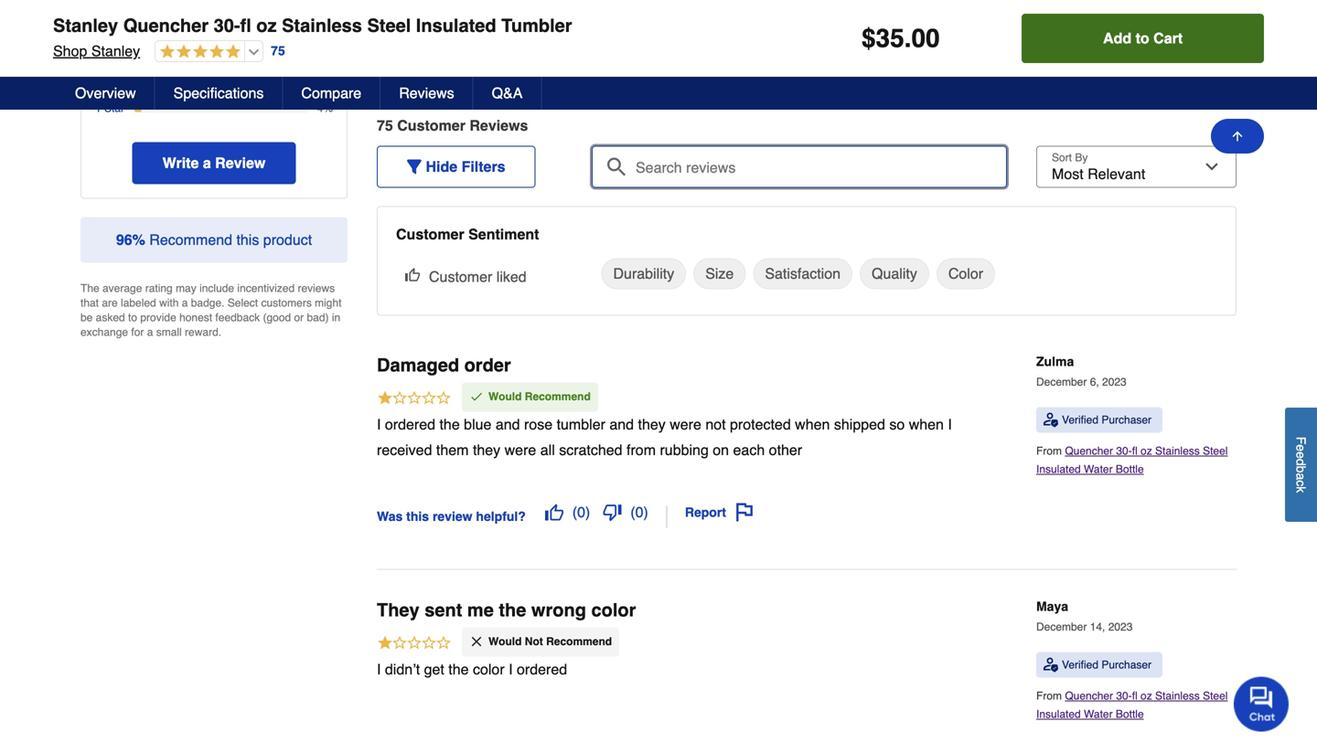 Task type: vqa. For each thing, say whether or not it's contained in the screenshot.
rightmost n/a
no



Task type: describe. For each thing, give the bounding box(es) containing it.
stainless for damaged order
[[1156, 445, 1200, 458]]

verified purchaser icon image for damaged order
[[1044, 413, 1059, 428]]

wrong
[[532, 600, 586, 621]]

tumbler
[[557, 416, 606, 433]]

1 vertical spatial ordered
[[517, 661, 567, 678]]

cart
[[1154, 30, 1183, 47]]

the inside i ordered the blue and rose tumbler and they were not protected when shipped so when i received them they were all scratched from rubbing on each other
[[440, 416, 460, 433]]

not
[[706, 416, 726, 433]]

damaged
[[377, 355, 459, 376]]

so
[[890, 416, 905, 433]]

the for me
[[499, 600, 526, 621]]

the for get
[[449, 661, 469, 678]]

$
[[862, 24, 876, 53]]

get
[[424, 661, 445, 678]]

0 vertical spatial this
[[236, 232, 259, 248]]

1 e from the top
[[1294, 445, 1309, 452]]

that
[[81, 297, 99, 310]]

include
[[200, 282, 234, 295]]

a right for
[[147, 326, 153, 339]]

0 vertical spatial 30-
[[214, 15, 240, 36]]

0 horizontal spatial were
[[505, 442, 536, 459]]

1 star image for they
[[377, 635, 452, 654]]

blue
[[464, 416, 492, 433]]

steel for they sent me the wrong color
[[1203, 690, 1228, 703]]

1 star image for damaged
[[377, 390, 452, 409]]

( for thumb down image
[[631, 504, 636, 521]]

1 when from the left
[[795, 416, 830, 433]]

be
[[81, 312, 93, 324]]

didn't
[[385, 661, 420, 678]]

durability button
[[602, 259, 686, 290]]

i ordered the blue and rose tumbler and they were not protected when shipped so when i received them they were all scratched from rubbing on each other
[[377, 416, 952, 459]]

them
[[436, 442, 469, 459]]

quencher 30-fl oz stainless steel insulated water bottle for damaged order
[[1037, 445, 1228, 476]]

me
[[467, 600, 494, 621]]

0 vertical spatial they
[[638, 416, 666, 433]]

the average rating may include incentivized reviews that are labeled with a badge. select customers might be asked to provide honest feedback (good or bad) in exchange for a small reward.
[[81, 282, 342, 339]]

bottle for they sent me the wrong color
[[1116, 709, 1144, 722]]

) for the thumb up 'icon' for (
[[586, 504, 590, 521]]

to inside the average rating may include incentivized reviews that are labeled with a badge. select customers might be asked to provide honest feedback (good or bad) in exchange for a small reward.
[[128, 312, 137, 324]]

helpful?
[[476, 509, 526, 524]]

they sent me the wrong color
[[377, 600, 636, 621]]

reviews
[[298, 282, 335, 295]]

might
[[315, 297, 342, 310]]

2 e from the top
[[1294, 452, 1309, 459]]

rubbing
[[660, 442, 709, 459]]

write
[[163, 155, 199, 172]]

product
[[263, 232, 312, 248]]

add to cart button
[[1022, 14, 1264, 63]]

0 vertical spatial oz
[[256, 15, 277, 36]]

size
[[706, 265, 734, 282]]

0 vertical spatial stanley
[[53, 15, 118, 36]]

i down would not recommend
[[509, 661, 513, 678]]

damaged order
[[377, 355, 511, 376]]

quencher for they sent me the wrong color
[[1065, 690, 1114, 703]]

love these! image image
[[573, 2, 752, 21]]

december for damaged order
[[1037, 376, 1087, 389]]

5%
[[317, 31, 333, 44]]

star for 1 star
[[104, 102, 124, 115]]

1
[[95, 102, 101, 115]]

order
[[464, 355, 511, 376]]

1 star
[[95, 102, 124, 115]]

was this review helpful?
[[377, 509, 526, 524]]

75 for 75 customer review s
[[377, 117, 393, 134]]

fl for they sent me the wrong color
[[1132, 690, 1138, 703]]

75 for 75
[[271, 44, 285, 58]]

add
[[1103, 30, 1132, 47]]

c
[[1294, 480, 1309, 487]]

reward.
[[185, 326, 221, 339]]

review
[[433, 509, 473, 524]]

a inside button
[[203, 155, 211, 172]]

bad)
[[307, 312, 329, 324]]

( for the thumb up 'icon' for (
[[573, 504, 577, 521]]

durability
[[613, 265, 675, 282]]

1 horizontal spatial were
[[670, 416, 702, 433]]

thumb up image for customer liked
[[405, 268, 420, 282]]

liked
[[497, 269, 527, 286]]

shop
[[53, 43, 87, 59]]

not
[[525, 636, 543, 649]]

stainless for they sent me the wrong color
[[1156, 690, 1200, 703]]

75 customer review s
[[377, 117, 528, 134]]

badge.
[[191, 297, 225, 310]]

f e e d b a c k button
[[1286, 408, 1318, 522]]

1 vertical spatial recommend
[[525, 391, 591, 404]]

for
[[131, 326, 144, 339]]

96
[[116, 232, 132, 248]]

quencher 30-fl oz stainless steel insulated water bottle link for they sent me the wrong color
[[1037, 690, 1228, 722]]

customer sentiment
[[396, 226, 539, 243]]

shop stanley
[[53, 43, 140, 59]]

tumbler
[[502, 15, 572, 36]]

select
[[228, 297, 258, 310]]

from for they sent me the wrong color
[[1037, 690, 1065, 703]]

write a review
[[163, 155, 266, 172]]

1 vertical spatial they
[[473, 442, 501, 459]]

on
[[713, 442, 729, 459]]

2 0 from the left
[[636, 504, 644, 521]]

average
[[102, 282, 142, 295]]

filters
[[462, 158, 506, 175]]

14,
[[1090, 621, 1106, 634]]

q&a
[[492, 85, 523, 102]]

2023 for damaged order
[[1103, 376, 1127, 389]]

thumb up image for (
[[545, 504, 563, 522]]

water for damaged order
[[1084, 464, 1113, 476]]

verified purchaser for damaged order
[[1062, 414, 1152, 427]]

or
[[294, 312, 304, 324]]

quencher for damaged order
[[1065, 445, 1114, 458]]

labeled
[[121, 297, 156, 310]]

provide
[[140, 312, 176, 324]]

0 vertical spatial insulated
[[416, 15, 496, 36]]

compare
[[301, 85, 362, 102]]

from for damaged order
[[1037, 445, 1065, 458]]

0 vertical spatial stainless
[[282, 15, 362, 36]]

star for 2 star
[[104, 80, 124, 93]]

00
[[912, 24, 940, 53]]

small
[[156, 326, 182, 339]]

4%
[[317, 102, 333, 115]]

1 and from the left
[[496, 416, 520, 433]]



Task type: locate. For each thing, give the bounding box(es) containing it.
%
[[132, 232, 145, 248]]

insulated for they sent me the wrong color
[[1037, 709, 1081, 722]]

1 vertical spatial quencher 30-fl oz stainless steel insulated water bottle link
[[1037, 690, 1228, 722]]

1 star image
[[377, 390, 452, 409], [377, 635, 452, 654]]

checkmark image
[[469, 390, 484, 404]]

0 horizontal spatial when
[[795, 416, 830, 433]]

1 vertical spatial verified purchaser
[[1062, 659, 1152, 672]]

quencher 30-fl oz stainless steel insulated water bottle
[[1037, 445, 1228, 476], [1037, 690, 1228, 722]]

thumb up image left the customer liked at the left top of the page
[[405, 268, 420, 282]]

quencher 30-fl oz stainless steel insulated water bottle down 6,
[[1037, 445, 1228, 476]]

recommend up may
[[149, 232, 232, 248]]

and up the from
[[610, 416, 634, 433]]

1 vertical spatial would
[[489, 636, 522, 649]]

1 horizontal spatial this
[[406, 509, 429, 524]]

2 verified purchaser from the top
[[1062, 659, 1152, 672]]

75 down stanley quencher 30-fl oz stainless steel insulated tumbler
[[271, 44, 285, 58]]

0 horizontal spatial 0
[[577, 504, 586, 521]]

overview button
[[57, 77, 155, 110]]

overview
[[75, 85, 136, 102]]

recommend for %
[[149, 232, 232, 248]]

they down 'blue'
[[473, 442, 501, 459]]

purchaser for they sent me the wrong color
[[1102, 659, 1152, 672]]

1 vertical spatial customer
[[396, 226, 465, 243]]

verified purchaser icon image down the maya
[[1044, 658, 1059, 673]]

2 star from the top
[[104, 31, 124, 44]]

fl for damaged order
[[1132, 445, 1138, 458]]

1 0 from the left
[[577, 504, 586, 521]]

0 vertical spatial the
[[440, 416, 460, 433]]

add to cart
[[1103, 30, 1183, 47]]

received
[[377, 442, 432, 459]]

color down the close image
[[473, 661, 505, 678]]

75 down reviews button
[[377, 117, 393, 134]]

2 1 star image from the top
[[377, 635, 452, 654]]

1 horizontal spatial and
[[610, 416, 634, 433]]

would right the close image
[[489, 636, 522, 649]]

4 star from the top
[[104, 80, 124, 93]]

they
[[377, 600, 420, 621]]

reviews button
[[381, 77, 474, 110]]

recommend up rose
[[525, 391, 591, 404]]

0 horizontal spatial this
[[236, 232, 259, 248]]

verified down 6,
[[1062, 414, 1099, 427]]

0 vertical spatial 75
[[271, 44, 285, 58]]

0 vertical spatial verified purchaser
[[1062, 414, 1152, 427]]

1 would from the top
[[489, 391, 522, 404]]

0 vertical spatial ordered
[[385, 416, 436, 433]]

water down 6,
[[1084, 464, 1113, 476]]

the
[[81, 282, 99, 295]]

star right 2
[[104, 80, 124, 93]]

2 bottle from the top
[[1116, 709, 1144, 722]]

would right checkmark icon
[[489, 391, 522, 404]]

1 from from the top
[[1037, 445, 1065, 458]]

( right thumb down image
[[631, 504, 636, 521]]

verified
[[1062, 414, 1099, 427], [1062, 659, 1099, 672]]

review for a
[[215, 155, 266, 172]]

ordered up received
[[385, 416, 436, 433]]

to inside add to cart button
[[1136, 30, 1150, 47]]

) for thumb down image
[[644, 504, 649, 521]]

1 star image up 'didn't'
[[377, 635, 452, 654]]

0 horizontal spatial to
[[128, 312, 137, 324]]

1 vertical spatial from
[[1037, 690, 1065, 703]]

were left the all
[[505, 442, 536, 459]]

4 star
[[95, 31, 124, 44]]

star for 4 star
[[104, 31, 124, 44]]

recommend down the 'wrong'
[[546, 636, 612, 649]]

hide filters
[[426, 158, 506, 175]]

a down may
[[182, 297, 188, 310]]

the right get at the left bottom of page
[[449, 661, 469, 678]]

to up for
[[128, 312, 137, 324]]

steel for damaged order
[[1203, 445, 1228, 458]]

0 horizontal spatial ordered
[[385, 416, 436, 433]]

zulma
[[1037, 355, 1074, 369]]

2 vertical spatial oz
[[1141, 690, 1153, 703]]

incentivized
[[237, 282, 295, 295]]

1 vertical spatial stanley
[[91, 43, 140, 59]]

5 star from the top
[[104, 102, 124, 115]]

3
[[95, 55, 101, 68]]

december down the maya
[[1037, 621, 1087, 634]]

2 ) from the left
[[644, 504, 649, 521]]

s
[[520, 117, 528, 134]]

0 horizontal spatial and
[[496, 416, 520, 433]]

star right 4
[[104, 31, 124, 44]]

star
[[104, 9, 124, 22], [104, 31, 124, 44], [104, 55, 124, 68], [104, 80, 124, 93], [104, 102, 124, 115]]

0 vertical spatial customer
[[397, 117, 466, 134]]

2 vertical spatial insulated
[[1037, 709, 1081, 722]]

) left thumb down image
[[586, 504, 590, 521]]

would not recommend
[[489, 636, 612, 649]]

color inside button
[[949, 265, 984, 282]]

customer up the customer liked at the left top of the page
[[396, 226, 465, 243]]

1 vertical spatial stainless
[[1156, 445, 1200, 458]]

when up other
[[795, 416, 830, 433]]

1 horizontal spatial they
[[638, 416, 666, 433]]

1 vertical spatial water
[[1084, 709, 1113, 722]]

arrow up image
[[1231, 129, 1245, 144]]

96 % recommend this product
[[116, 232, 312, 248]]

2023
[[1103, 376, 1127, 389], [1109, 621, 1133, 634]]

star for 5 star
[[104, 9, 124, 22]]

30- down "maya december 14, 2023"
[[1117, 690, 1132, 703]]

0 vertical spatial quencher 30-fl oz stainless steel insulated water bottle link
[[1037, 445, 1228, 476]]

from down "zulma december 6, 2023"
[[1037, 445, 1065, 458]]

1 vertical spatial the
[[499, 600, 526, 621]]

e up 'd'
[[1294, 445, 1309, 452]]

0 horizontal spatial review
[[215, 155, 266, 172]]

89%
[[311, 9, 333, 22]]

2 purchaser from the top
[[1102, 659, 1152, 672]]

1 purchaser from the top
[[1102, 414, 1152, 427]]

i left 'didn't'
[[377, 661, 381, 678]]

verified purchaser icon image for they sent me the wrong color
[[1044, 658, 1059, 673]]

1 vertical spatial 1 star image
[[377, 635, 452, 654]]

1 horizontal spatial to
[[1136, 30, 1150, 47]]

2 vertical spatial steel
[[1203, 690, 1228, 703]]

quencher 30-fl oz stainless steel insulated water bottle link for damaged order
[[1037, 445, 1228, 476]]

0 horizontal spatial ( 0 )
[[573, 504, 590, 521]]

a up k
[[1294, 473, 1309, 480]]

d
[[1294, 459, 1309, 466]]

1 horizontal spatial 0
[[636, 504, 644, 521]]

verified purchaser down 14,
[[1062, 659, 1152, 672]]

color right the 'wrong'
[[592, 600, 636, 621]]

december inside "maya december 14, 2023"
[[1037, 621, 1087, 634]]

the up 'them'
[[440, 416, 460, 433]]

hide filters button
[[377, 146, 536, 188]]

e
[[1294, 445, 1309, 452], [1294, 452, 1309, 459]]

2 vertical spatial stainless
[[1156, 690, 1200, 703]]

2 vertical spatial recommend
[[546, 636, 612, 649]]

1 water from the top
[[1084, 464, 1113, 476]]

2023 for they sent me the wrong color
[[1109, 621, 1133, 634]]

when right so
[[909, 416, 944, 433]]

1 vertical spatial verified purchaser icon image
[[1044, 658, 1059, 673]]

fl
[[240, 15, 251, 36], [1132, 445, 1138, 458], [1132, 690, 1138, 703]]

1 vertical spatial review
[[215, 155, 266, 172]]

recommend
[[149, 232, 232, 248], [525, 391, 591, 404], [546, 636, 612, 649]]

was
[[377, 509, 403, 524]]

december for they sent me the wrong color
[[1037, 621, 1087, 634]]

feedback
[[215, 312, 260, 324]]

flag image
[[736, 504, 754, 522]]

1 vertical spatial 2023
[[1109, 621, 1133, 634]]

i right so
[[948, 416, 952, 433]]

1 vertical spatial were
[[505, 442, 536, 459]]

2 vertical spatial fl
[[1132, 690, 1138, 703]]

stanley quencher 30-fl oz stainless steel insulated tumbler
[[53, 15, 572, 36]]

2 when from the left
[[909, 416, 944, 433]]

a right write
[[203, 155, 211, 172]]

december down zulma
[[1037, 376, 1087, 389]]

customers
[[261, 297, 312, 310]]

i didn't get the color i ordered
[[377, 661, 567, 678]]

recommend for not
[[546, 636, 612, 649]]

1 horizontal spatial (
[[631, 504, 636, 521]]

with
[[159, 297, 179, 310]]

bottle for damaged order
[[1116, 464, 1144, 476]]

steel left chat invite button image at the bottom of page
[[1203, 690, 1228, 703]]

( 0 ) left thumb down image
[[573, 504, 590, 521]]

maya
[[1037, 600, 1069, 614]]

customer liked
[[429, 269, 527, 286]]

0 vertical spatial december
[[1037, 376, 1087, 389]]

0 vertical spatial bottle
[[1116, 464, 1144, 476]]

customer down reviews button
[[397, 117, 466, 134]]

report button
[[679, 497, 760, 528]]

verified down 14,
[[1062, 659, 1099, 672]]

0 vertical spatial were
[[670, 416, 702, 433]]

customer for customer liked
[[429, 269, 493, 286]]

1 vertical spatial thumb up image
[[545, 504, 563, 522]]

customer down customer sentiment
[[429, 269, 493, 286]]

0 horizontal spatial color
[[473, 661, 505, 678]]

1 vertical spatial december
[[1037, 621, 1087, 634]]

ordered
[[385, 416, 436, 433], [517, 661, 567, 678]]

customer
[[397, 117, 466, 134], [396, 226, 465, 243], [429, 269, 493, 286]]

would for sent
[[489, 636, 522, 649]]

quencher 30-fl oz stainless steel insulated water bottle link down 14,
[[1037, 690, 1228, 722]]

are
[[102, 297, 118, 310]]

30- for they sent me the wrong color
[[1117, 690, 1132, 703]]

1 vertical spatial verified
[[1062, 659, 1099, 672]]

this
[[236, 232, 259, 248], [406, 509, 429, 524]]

1 verified purchaser from the top
[[1062, 414, 1152, 427]]

shipped
[[834, 416, 886, 433]]

0 vertical spatial quencher
[[123, 15, 209, 36]]

0 vertical spatial recommend
[[149, 232, 232, 248]]

quencher up 4.8 stars image
[[123, 15, 209, 36]]

0 horizontal spatial thumb up image
[[405, 268, 420, 282]]

star right 3
[[104, 55, 124, 68]]

water down 14,
[[1084, 709, 1113, 722]]

honest
[[179, 312, 212, 324]]

1 december from the top
[[1037, 376, 1087, 389]]

f e e d b a c k
[[1294, 437, 1309, 493]]

0 horizontal spatial (
[[573, 504, 577, 521]]

from
[[627, 442, 656, 459]]

30-
[[214, 15, 240, 36], [1117, 445, 1132, 458], [1117, 690, 1132, 703]]

) right thumb down image
[[644, 504, 649, 521]]

0 vertical spatial 2023
[[1103, 376, 1127, 389]]

2 horizontal spatial color
[[949, 265, 984, 282]]

specifications
[[174, 85, 264, 102]]

2 ( 0 ) from the left
[[631, 504, 649, 521]]

4
[[95, 31, 101, 44]]

1 bottle from the top
[[1116, 464, 1144, 476]]

2 water from the top
[[1084, 709, 1113, 722]]

( left thumb down image
[[573, 504, 577, 521]]

december inside "zulma december 6, 2023"
[[1037, 376, 1087, 389]]

rating
[[145, 282, 173, 295]]

1 vertical spatial oz
[[1141, 445, 1153, 458]]

the right me
[[499, 600, 526, 621]]

would for order
[[489, 391, 522, 404]]

0 horizontal spatial they
[[473, 442, 501, 459]]

2 vertical spatial the
[[449, 661, 469, 678]]

star right 1
[[104, 102, 124, 115]]

uploaded image image
[[384, 2, 564, 21]]

they up the from
[[638, 416, 666, 433]]

e up b
[[1294, 452, 1309, 459]]

30- for damaged order
[[1117, 445, 1132, 458]]

0 vertical spatial fl
[[240, 15, 251, 36]]

insulated for damaged order
[[1037, 464, 1081, 476]]

verified purchaser down 6,
[[1062, 414, 1152, 427]]

( 0 ) right thumb down image
[[631, 504, 649, 521]]

thumb up image right helpful?
[[545, 504, 563, 522]]

0 left thumb down image
[[577, 504, 586, 521]]

quality button
[[860, 259, 929, 290]]

a inside button
[[1294, 473, 1309, 480]]

1 ( 0 ) from the left
[[573, 504, 590, 521]]

0
[[577, 504, 586, 521], [636, 504, 644, 521]]

verified for they sent me the wrong color
[[1062, 659, 1099, 672]]

4.8 stars image
[[156, 44, 241, 61]]

k
[[1294, 487, 1309, 493]]

thumb up image
[[405, 268, 420, 282], [545, 504, 563, 522]]

1 ( from the left
[[573, 504, 577, 521]]

color right quality
[[949, 265, 984, 282]]

and right 'blue'
[[496, 416, 520, 433]]

water
[[1084, 464, 1113, 476], [1084, 709, 1113, 722]]

1 verified from the top
[[1062, 414, 1099, 427]]

( 0 )
[[573, 504, 590, 521], [631, 504, 649, 521]]

0 vertical spatial 1 star image
[[377, 390, 452, 409]]

quencher 30-fl oz stainless steel insulated water bottle down 14,
[[1037, 690, 1228, 722]]

exchange
[[81, 326, 128, 339]]

hide
[[426, 158, 458, 175]]

0 vertical spatial water
[[1084, 464, 1113, 476]]

2 verified from the top
[[1062, 659, 1099, 672]]

steel right 5%
[[367, 15, 411, 36]]

0 vertical spatial purchaser
[[1102, 414, 1152, 427]]

purchaser
[[1102, 414, 1152, 427], [1102, 659, 1152, 672]]

were up rubbing
[[670, 416, 702, 433]]

3 star from the top
[[104, 55, 124, 68]]

1 horizontal spatial )
[[644, 504, 649, 521]]

ordered inside i ordered the blue and rose tumbler and they were not protected when shipped so when i received them they were all scratched from rubbing on each other
[[385, 416, 436, 433]]

verified purchaser for they sent me the wrong color
[[1062, 659, 1152, 672]]

2 vertical spatial color
[[473, 661, 505, 678]]

2 vertical spatial 30-
[[1117, 690, 1132, 703]]

i up received
[[377, 416, 381, 433]]

75
[[271, 44, 285, 58], [377, 117, 393, 134]]

1 vertical spatial purchaser
[[1102, 659, 1152, 672]]

each
[[733, 442, 765, 459]]

oz for damaged order
[[1141, 445, 1153, 458]]

b
[[1294, 466, 1309, 473]]

purchaser for damaged order
[[1102, 414, 1152, 427]]

0 vertical spatial review
[[470, 117, 520, 134]]

reviews
[[399, 85, 454, 102]]

2 from from the top
[[1037, 690, 1065, 703]]

review down 'q&a' button
[[470, 117, 520, 134]]

2 december from the top
[[1037, 621, 1087, 634]]

in
[[332, 312, 341, 324]]

review right write
[[215, 155, 266, 172]]

steel left f e e d b a c k button at the bottom right
[[1203, 445, 1228, 458]]

1 verified purchaser icon image from the top
[[1044, 413, 1059, 428]]

1 vertical spatial this
[[406, 509, 429, 524]]

5
[[95, 9, 101, 22]]

2 ( from the left
[[631, 504, 636, 521]]

0 vertical spatial to
[[1136, 30, 1150, 47]]

1 vertical spatial 30-
[[1117, 445, 1132, 458]]

1 horizontal spatial when
[[909, 416, 944, 433]]

this right the was
[[406, 509, 429, 524]]

2 would from the top
[[489, 636, 522, 649]]

5 star
[[95, 9, 124, 22]]

.
[[905, 24, 912, 53]]

star for 3 star
[[104, 55, 124, 68]]

purchaser down "zulma december 6, 2023"
[[1102, 414, 1152, 427]]

0 horizontal spatial )
[[586, 504, 590, 521]]

2 verified purchaser icon image from the top
[[1044, 658, 1059, 673]]

1 horizontal spatial thumb up image
[[545, 504, 563, 522]]

oz for they sent me the wrong color
[[1141, 690, 1153, 703]]

to right add
[[1136, 30, 1150, 47]]

1 vertical spatial 75
[[377, 117, 393, 134]]

star right 5
[[104, 9, 124, 22]]

2023 inside "zulma december 6, 2023"
[[1103, 376, 1127, 389]]

verified purchaser icon image down "zulma december 6, 2023"
[[1044, 413, 1059, 428]]

1 vertical spatial insulated
[[1037, 464, 1081, 476]]

1 horizontal spatial ordered
[[517, 661, 567, 678]]

bottle
[[1116, 464, 1144, 476], [1116, 709, 1144, 722]]

ordered down not
[[517, 661, 567, 678]]

$ 35 . 00
[[862, 24, 940, 53]]

filter image
[[407, 160, 422, 174]]

close image
[[469, 635, 484, 649]]

Search reviews text field
[[599, 146, 1000, 177]]

1 vertical spatial quencher
[[1065, 445, 1114, 458]]

2 vertical spatial quencher
[[1065, 690, 1114, 703]]

quencher down 6,
[[1065, 445, 1114, 458]]

2023 right 14,
[[1109, 621, 1133, 634]]

6,
[[1090, 376, 1100, 389]]

1 star image down damaged in the left of the page
[[377, 390, 452, 409]]

from down "maya december 14, 2023"
[[1037, 690, 1065, 703]]

2 quencher 30-fl oz stainless steel insulated water bottle link from the top
[[1037, 690, 1228, 722]]

2 quencher 30-fl oz stainless steel insulated water bottle from the top
[[1037, 690, 1228, 722]]

verified purchaser icon image
[[1044, 413, 1059, 428], [1044, 658, 1059, 673]]

sentiment
[[469, 226, 539, 243]]

1 vertical spatial to
[[128, 312, 137, 324]]

1 horizontal spatial color
[[592, 600, 636, 621]]

2 and from the left
[[610, 416, 634, 433]]

quencher down 14,
[[1065, 690, 1114, 703]]

0 right thumb down image
[[636, 504, 644, 521]]

0 vertical spatial color
[[949, 265, 984, 282]]

quencher 30-fl oz stainless steel insulated water bottle link down 6,
[[1037, 445, 1228, 476]]

0 horizontal spatial 75
[[271, 44, 285, 58]]

1 horizontal spatial ( 0 )
[[631, 504, 649, 521]]

1 quencher 30-fl oz stainless steel insulated water bottle from the top
[[1037, 445, 1228, 476]]

this left product
[[236, 232, 259, 248]]

1 star from the top
[[104, 9, 124, 22]]

1 vertical spatial color
[[592, 600, 636, 621]]

to
[[1136, 30, 1150, 47], [128, 312, 137, 324]]

review inside write a review button
[[215, 155, 266, 172]]

1 quencher 30-fl oz stainless steel insulated water bottle link from the top
[[1037, 445, 1228, 476]]

35
[[876, 24, 905, 53]]

0 vertical spatial verified purchaser icon image
[[1044, 413, 1059, 428]]

thumb down image
[[603, 504, 622, 522]]

0 vertical spatial steel
[[367, 15, 411, 36]]

review for customer
[[470, 117, 520, 134]]

when
[[795, 416, 830, 433], [909, 416, 944, 433]]

1 ) from the left
[[586, 504, 590, 521]]

1 horizontal spatial 75
[[377, 117, 393, 134]]

purchaser down 14,
[[1102, 659, 1152, 672]]

would
[[489, 391, 522, 404], [489, 636, 522, 649]]

water for they sent me the wrong color
[[1084, 709, 1113, 722]]

would recommend
[[489, 391, 591, 404]]

2023 inside "maya december 14, 2023"
[[1109, 621, 1133, 634]]

verified for damaged order
[[1062, 414, 1099, 427]]

customer for customer sentiment
[[396, 226, 465, 243]]

2023 right 6,
[[1103, 376, 1127, 389]]

write a review button
[[132, 142, 296, 184]]

chat invite button image
[[1234, 677, 1290, 732]]

1 vertical spatial steel
[[1203, 445, 1228, 458]]

30- up 4.8 stars image
[[214, 15, 240, 36]]

1 horizontal spatial review
[[470, 117, 520, 134]]

30- down "zulma december 6, 2023"
[[1117, 445, 1132, 458]]

1 1 star image from the top
[[377, 390, 452, 409]]

steel
[[367, 15, 411, 36], [1203, 445, 1228, 458], [1203, 690, 1228, 703]]

scratched
[[559, 442, 623, 459]]

satisfaction button
[[753, 259, 853, 290]]

quencher 30-fl oz stainless steel insulated water bottle for they sent me the wrong color
[[1037, 690, 1228, 722]]

2 vertical spatial customer
[[429, 269, 493, 286]]

1 vertical spatial quencher 30-fl oz stainless steel insulated water bottle
[[1037, 690, 1228, 722]]



